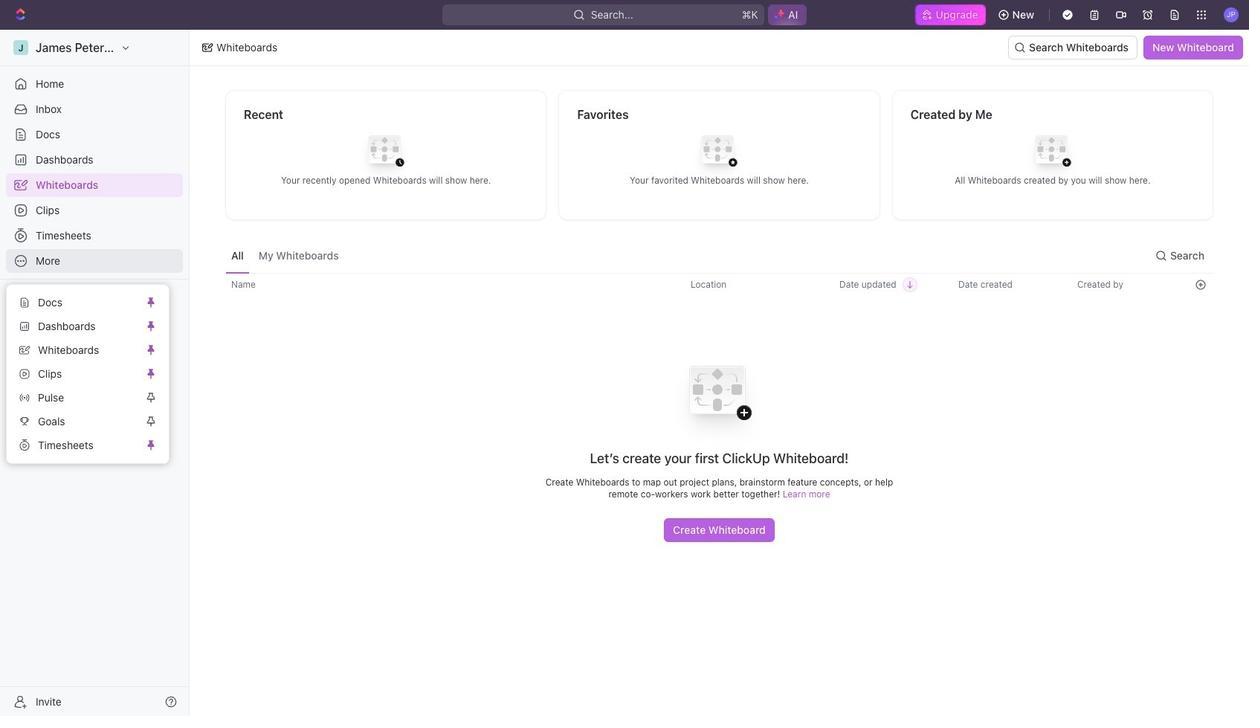 Task type: vqa. For each thing, say whether or not it's contained in the screenshot.
bottommost days
no



Task type: locate. For each thing, give the bounding box(es) containing it.
2 row from the top
[[225, 346, 1214, 543]]

row
[[225, 273, 1214, 297], [225, 346, 1214, 543]]

no data image
[[673, 346, 766, 450]]

no created by me whiteboards image
[[1023, 124, 1083, 183]]

0 vertical spatial row
[[225, 273, 1214, 297]]

tree
[[6, 335, 183, 434]]

1 vertical spatial row
[[225, 346, 1214, 543]]

table
[[225, 273, 1214, 543]]

no favorited whiteboards image
[[690, 124, 749, 183]]

sidebar navigation
[[0, 30, 190, 716]]

1 row from the top
[[225, 273, 1214, 297]]

tab list
[[225, 238, 345, 273]]

tree inside sidebar navigation
[[6, 335, 183, 434]]



Task type: describe. For each thing, give the bounding box(es) containing it.
no recent whiteboards image
[[356, 124, 416, 183]]



